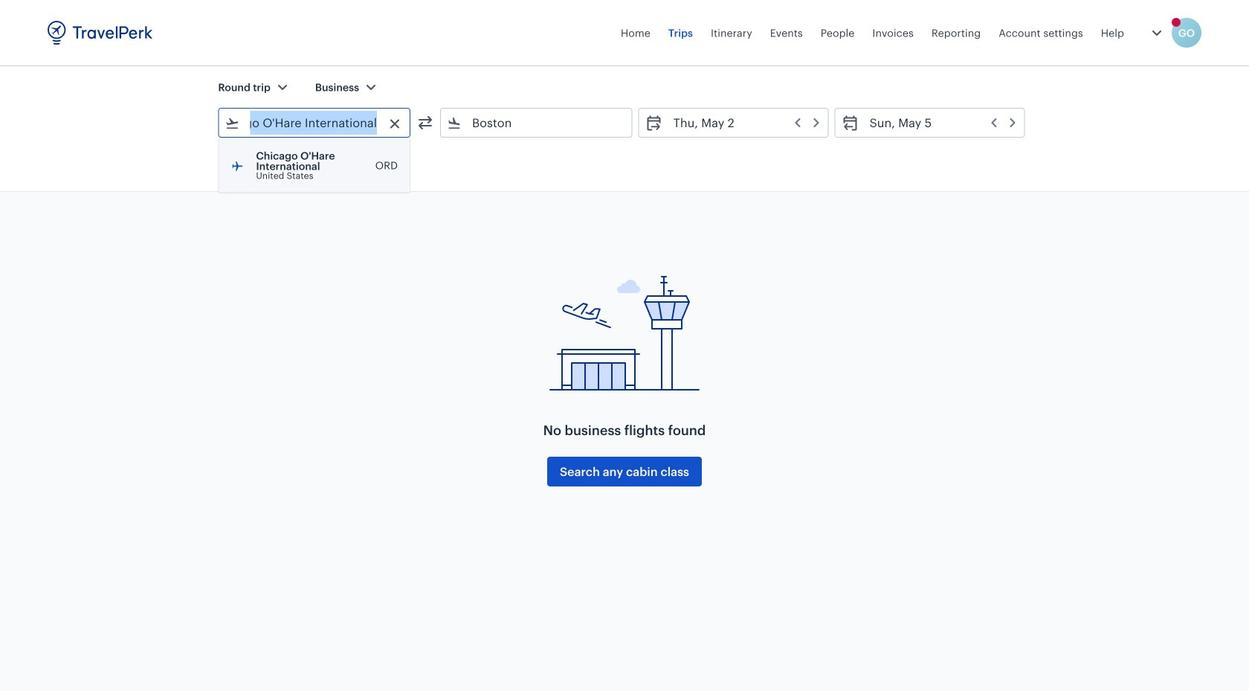 Task type: vqa. For each thing, say whether or not it's contained in the screenshot.
Choose Saturday, May 11, 2024 as your check-in date. It's available. image
no



Task type: describe. For each thing, give the bounding box(es) containing it.
Depart field
[[663, 111, 822, 135]]

no results illustration image
[[543, 263, 707, 397]]

Return field
[[860, 111, 1019, 135]]

From search field
[[240, 111, 391, 135]]

To search field
[[462, 111, 613, 135]]



